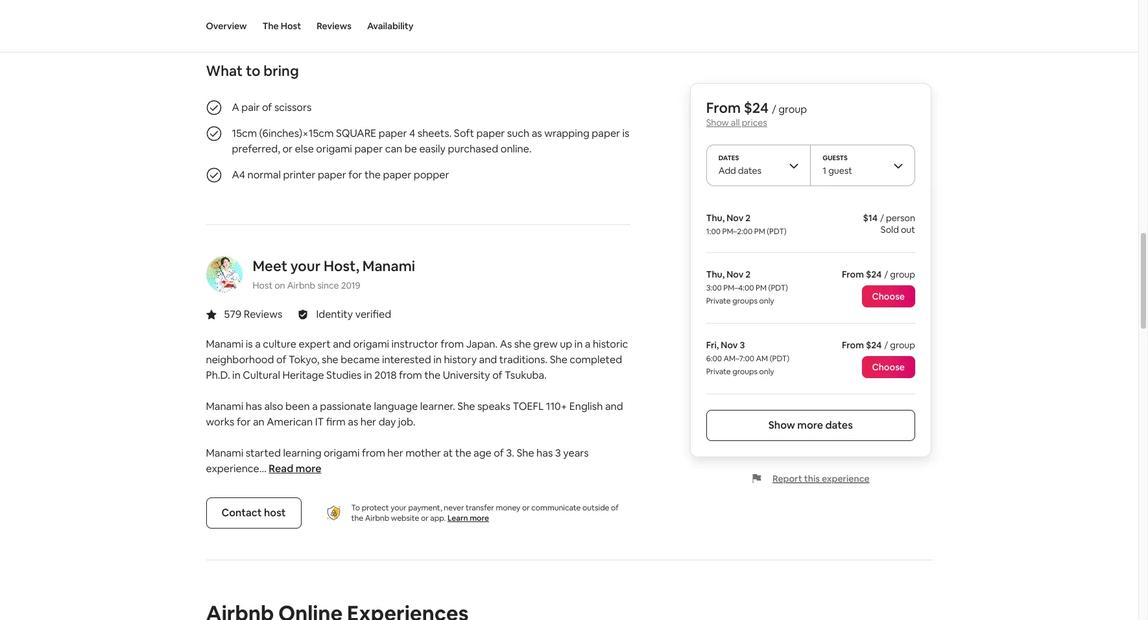 Task type: locate. For each thing, give the bounding box(es) containing it.
be
[[405, 142, 417, 156]]

only inside the thu, nov 2 3:00 pm–4:00 pm (pdt) private groups only
[[760, 296, 775, 306]]

1 horizontal spatial your
[[391, 503, 407, 513]]

0 vertical spatial for
[[349, 168, 362, 182]]

nov inside fri, nov 3 6:00 am–7:00 am (pdt) private groups only
[[721, 339, 738, 351]]

more up report this experience "button"
[[798, 419, 824, 432]]

host
[[281, 20, 301, 32], [253, 280, 273, 291]]

private down 6:00
[[707, 367, 731, 377]]

bring
[[264, 62, 299, 80]]

ph.d.
[[206, 369, 230, 382]]

dates add dates
[[719, 154, 762, 176]]

group for 2
[[891, 269, 916, 280]]

for down square
[[349, 168, 362, 182]]

manami for has
[[206, 400, 243, 413]]

private down 3:00 in the top of the page
[[707, 296, 731, 306]]

read
[[269, 462, 293, 476]]

1 horizontal spatial her
[[388, 446, 403, 460]]

has left years
[[537, 446, 553, 460]]

her left the 'mother' on the left bottom of the page
[[388, 446, 403, 460]]

of right pair
[[262, 101, 272, 114]]

2 only from the top
[[760, 367, 775, 377]]

as inside manami has also been a passionate language learner. she speaks toefl 110+ english and works for an american it firm as her day job.
[[348, 415, 358, 429]]

fri, nov 3 6:00 am–7:00 am (pdt) private groups only
[[707, 339, 790, 377]]

2 2 from the top
[[746, 269, 751, 280]]

she right 3.
[[517, 446, 534, 460]]

3 inside manami started learning origami from her mother at the age of 3. she has 3 years experience…
[[555, 446, 561, 460]]

show inside from $24 / group show all prices
[[707, 117, 729, 128]]

wrapping
[[544, 126, 590, 140]]

1 vertical spatial she
[[458, 400, 475, 413]]

$24 for 2
[[866, 269, 882, 280]]

0 horizontal spatial dates
[[739, 165, 762, 176]]

$24 for 3
[[866, 339, 882, 351]]

she left the "speaks"
[[458, 400, 475, 413]]

1 horizontal spatial more
[[470, 513, 489, 524]]

dates for dates add dates
[[739, 165, 762, 176]]

guests 1 guest
[[823, 154, 853, 176]]

all
[[731, 117, 740, 128]]

2
[[746, 212, 751, 224], [746, 269, 751, 280]]

host right the
[[281, 20, 301, 32]]

the left website
[[351, 513, 363, 524]]

3.
[[506, 446, 515, 460]]

paper
[[379, 126, 407, 140], [477, 126, 505, 140], [592, 126, 620, 140], [355, 142, 383, 156], [318, 168, 346, 182], [383, 168, 412, 182]]

as inside '15cm (6inches)×15cm square paper 4 sheets. soft paper such as wrapping paper is preferred, or else origami paper can be easily purchased online.'
[[532, 126, 542, 140]]

thu, for thu, nov 2 1:00 pm–2:00 pm (pdt)
[[707, 212, 725, 224]]

dates
[[719, 154, 740, 162]]

0 vertical spatial show
[[707, 117, 729, 128]]

2 vertical spatial and
[[605, 400, 623, 413]]

0 vertical spatial (pdt)
[[767, 226, 787, 237]]

thu, nov 2 1:00 pm–2:00 pm (pdt)
[[707, 212, 787, 237]]

a up it
[[312, 400, 318, 413]]

0 vertical spatial groups
[[733, 296, 758, 306]]

paper right wrapping
[[592, 126, 620, 140]]

2 vertical spatial origami
[[324, 446, 360, 460]]

1 vertical spatial 3
[[555, 446, 561, 460]]

0 vertical spatial choose
[[873, 291, 905, 302]]

1 private from the top
[[707, 296, 731, 306]]

firm
[[326, 415, 346, 429]]

1 vertical spatial airbnb
[[365, 513, 389, 524]]

for left the an on the left bottom of the page
[[237, 415, 251, 429]]

has
[[246, 400, 262, 413], [537, 446, 553, 460]]

2 vertical spatial $24
[[866, 339, 882, 351]]

manami inside "manami is a culture expert and origami instructor from japan. as she grew up in a historic neighborhood of tokyo,  she became interested in history and traditions. she completed ph.d. in cultural heritage studies in 2018 from the university of tsukuba."
[[206, 337, 243, 351]]

she up studies
[[322, 353, 339, 367]]

0 vertical spatial her
[[361, 415, 376, 429]]

instructor
[[392, 337, 439, 351]]

1 vertical spatial (pdt)
[[769, 283, 789, 293]]

0 vertical spatial dates
[[739, 165, 762, 176]]

thu, inside thu, nov 2 1:00 pm–2:00 pm (pdt)
[[707, 212, 725, 224]]

from inside manami started learning origami from her mother at the age of 3. she has 3 years experience…
[[362, 446, 385, 460]]

2 vertical spatial nov
[[721, 339, 738, 351]]

a left culture
[[255, 337, 261, 351]]

nov for fri, nov 3
[[721, 339, 738, 351]]

report this experience
[[773, 473, 870, 485]]

1 thu, from the top
[[707, 212, 725, 224]]

airbnb right to
[[365, 513, 389, 524]]

0 vertical spatial is
[[623, 126, 630, 140]]

became
[[341, 353, 380, 367]]

of inside the to protect your payment, never transfer money or communicate outside of the airbnb website or app.
[[611, 503, 619, 513]]

0 vertical spatial from
[[707, 99, 741, 117]]

0 horizontal spatial from
[[362, 446, 385, 460]]

2 vertical spatial (pdt)
[[770, 354, 790, 364]]

choose link for fri, nov 3
[[862, 356, 916, 378]]

show left all
[[707, 117, 729, 128]]

1 horizontal spatial reviews
[[317, 20, 352, 32]]

dates inside dates add dates
[[739, 165, 762, 176]]

2 choose link from the top
[[862, 356, 916, 378]]

show inside "link"
[[769, 419, 796, 432]]

1 horizontal spatial she
[[517, 446, 534, 460]]

dates for show more dates
[[826, 419, 853, 432]]

manami right "host,"
[[363, 257, 415, 275]]

/ inside $14 / person sold out
[[881, 212, 885, 224]]

1 2 from the top
[[746, 212, 751, 224]]

2 groups from the top
[[733, 367, 758, 377]]

it
[[315, 415, 324, 429]]

her inside manami has also been a passionate language learner. she speaks toefl 110+ english and works for an american it firm as her day job.
[[361, 415, 376, 429]]

0 vertical spatial private
[[707, 296, 731, 306]]

0 horizontal spatial her
[[361, 415, 376, 429]]

only up am
[[760, 296, 775, 306]]

2 up pm–2:00
[[746, 212, 751, 224]]

1 vertical spatial 2
[[746, 269, 751, 280]]

1 horizontal spatial she
[[514, 337, 531, 351]]

years
[[563, 446, 589, 460]]

1 vertical spatial for
[[237, 415, 251, 429]]

her
[[361, 415, 376, 429], [388, 446, 403, 460]]

2 up pm–4:00
[[746, 269, 751, 280]]

your right protect at the bottom
[[391, 503, 407, 513]]

0 horizontal spatial as
[[348, 415, 358, 429]]

2 vertical spatial from
[[843, 339, 865, 351]]

interested
[[382, 353, 431, 367]]

0 horizontal spatial more
[[296, 462, 321, 476]]

1 vertical spatial origami
[[353, 337, 389, 351]]

1 only from the top
[[760, 296, 775, 306]]

more for read
[[296, 462, 321, 476]]

0 vertical spatial has
[[246, 400, 262, 413]]

2 horizontal spatial or
[[522, 503, 530, 513]]

2 thu, from the top
[[707, 269, 725, 280]]

at
[[443, 446, 453, 460]]

pm inside the thu, nov 2 3:00 pm–4:00 pm (pdt) private groups only
[[756, 283, 767, 293]]

2 vertical spatial she
[[517, 446, 534, 460]]

(pdt) right am
[[770, 354, 790, 364]]

2 private from the top
[[707, 367, 731, 377]]

1 vertical spatial as
[[348, 415, 358, 429]]

1 horizontal spatial from
[[399, 369, 422, 382]]

groups for 3
[[733, 367, 758, 377]]

1 choose link from the top
[[862, 285, 916, 308]]

2 from $24 / group from the top
[[843, 339, 916, 351]]

from up history
[[441, 337, 464, 351]]

1 horizontal spatial is
[[623, 126, 630, 140]]

1 groups from the top
[[733, 296, 758, 306]]

of
[[262, 101, 272, 114], [276, 353, 286, 367], [493, 369, 503, 382], [494, 446, 504, 460], [611, 503, 619, 513]]

private inside fri, nov 3 6:00 am–7:00 am (pdt) private groups only
[[707, 367, 731, 377]]

dates up experience
[[826, 419, 853, 432]]

3:00
[[707, 283, 722, 293]]

online.
[[501, 142, 532, 156]]

manami inside manami started learning origami from her mother at the age of 3. she has 3 years experience…
[[206, 446, 243, 460]]

0 horizontal spatial or
[[283, 142, 293, 156]]

overview button
[[206, 0, 247, 52]]

is inside '15cm (6inches)×15cm square paper 4 sheets. soft paper such as wrapping paper is preferred, or else origami paper can be easily purchased online.'
[[623, 126, 630, 140]]

speaks
[[478, 400, 511, 413]]

0 vertical spatial from $24 / group
[[843, 269, 916, 280]]

she down up at the left
[[550, 353, 568, 367]]

report this experience button
[[752, 473, 870, 485]]

1 vertical spatial her
[[388, 446, 403, 460]]

origami up became
[[353, 337, 389, 351]]

nov up am–7:00
[[721, 339, 738, 351]]

1 horizontal spatial show
[[769, 419, 796, 432]]

is right wrapping
[[623, 126, 630, 140]]

or for app.
[[421, 513, 429, 524]]

from $24 / group for 2
[[843, 269, 916, 280]]

2 horizontal spatial she
[[550, 353, 568, 367]]

1 vertical spatial choose
[[873, 361, 905, 373]]

manami up experience…
[[206, 446, 243, 460]]

0 vertical spatial pm
[[755, 226, 766, 237]]

am
[[757, 354, 769, 364]]

0 horizontal spatial your
[[290, 257, 321, 275]]

payment,
[[408, 503, 442, 513]]

pm right pm–2:00
[[755, 226, 766, 237]]

only
[[760, 296, 775, 306], [760, 367, 775, 377]]

2 inside the thu, nov 2 3:00 pm–4:00 pm (pdt) private groups only
[[746, 269, 751, 280]]

or right money
[[522, 503, 530, 513]]

reviews right 579
[[244, 308, 282, 321]]

2 horizontal spatial more
[[798, 419, 824, 432]]

your inside the meet your host, manami host on airbnb since 2019
[[290, 257, 321, 275]]

am–7:00
[[724, 354, 755, 364]]

mother
[[406, 446, 441, 460]]

private
[[707, 296, 731, 306], [707, 367, 731, 377]]

airbnb right on
[[287, 280, 316, 291]]

1 horizontal spatial dates
[[826, 419, 853, 432]]

neighborhood
[[206, 353, 274, 367]]

$24 inside from $24 / group show all prices
[[744, 99, 769, 117]]

0 vertical spatial as
[[532, 126, 542, 140]]

studies
[[326, 369, 362, 382]]

language
[[374, 400, 418, 413]]

more inside read more button
[[296, 462, 321, 476]]

nov inside thu, nov 2 1:00 pm–2:00 pm (pdt)
[[727, 212, 744, 224]]

communicate
[[532, 503, 581, 513]]

person
[[887, 212, 916, 224]]

learner.
[[420, 400, 455, 413]]

from
[[441, 337, 464, 351], [399, 369, 422, 382], [362, 446, 385, 460]]

2 choose from the top
[[873, 361, 905, 373]]

learn more
[[448, 513, 489, 524]]

1 vertical spatial $24
[[866, 269, 882, 280]]

1 vertical spatial your
[[391, 503, 407, 513]]

0 horizontal spatial host
[[253, 280, 273, 291]]

0 vertical spatial $24
[[744, 99, 769, 117]]

is up neighborhood
[[246, 337, 253, 351]]

0 horizontal spatial airbnb
[[287, 280, 316, 291]]

0 vertical spatial 3
[[740, 339, 745, 351]]

origami
[[316, 142, 352, 156], [353, 337, 389, 351], [324, 446, 360, 460]]

paper right printer
[[318, 168, 346, 182]]

1 vertical spatial only
[[760, 367, 775, 377]]

she
[[550, 353, 568, 367], [458, 400, 475, 413], [517, 446, 534, 460]]

guests
[[823, 154, 848, 162]]

dates right the add
[[739, 165, 762, 176]]

1 horizontal spatial has
[[537, 446, 553, 460]]

has inside manami started learning origami from her mother at the age of 3. she has 3 years experience…
[[537, 446, 553, 460]]

is
[[623, 126, 630, 140], [246, 337, 253, 351]]

normal
[[248, 168, 281, 182]]

0 vertical spatial and
[[333, 337, 351, 351]]

(pdt) inside fri, nov 3 6:00 am–7:00 am (pdt) private groups only
[[770, 354, 790, 364]]

3 up am–7:00
[[740, 339, 745, 351]]

groups down am–7:00
[[733, 367, 758, 377]]

nov up pm–4:00
[[727, 269, 744, 280]]

3 left years
[[555, 446, 561, 460]]

1 horizontal spatial a
[[312, 400, 318, 413]]

1 vertical spatial pm
[[756, 283, 767, 293]]

0 horizontal spatial 3
[[555, 446, 561, 460]]

airbnb inside the to protect your payment, never transfer money or communicate outside of the airbnb website or app.
[[365, 513, 389, 524]]

dates inside "link"
[[826, 419, 853, 432]]

manami up neighborhood
[[206, 337, 243, 351]]

from down day
[[362, 446, 385, 460]]

has up the an on the left bottom of the page
[[246, 400, 262, 413]]

0 horizontal spatial and
[[333, 337, 351, 351]]

1 horizontal spatial and
[[479, 353, 497, 367]]

or inside '15cm (6inches)×15cm square paper 4 sheets. soft paper such as wrapping paper is preferred, or else origami paper can be easily purchased online.'
[[283, 142, 293, 156]]

0 vertical spatial host
[[281, 20, 301, 32]]

host left on
[[253, 280, 273, 291]]

nov inside the thu, nov 2 3:00 pm–4:00 pm (pdt) private groups only
[[727, 269, 744, 280]]

15cm
[[232, 126, 257, 140]]

1 vertical spatial from $24 / group
[[843, 339, 916, 351]]

1 vertical spatial show
[[769, 419, 796, 432]]

nov up pm–2:00
[[727, 212, 744, 224]]

learning
[[283, 446, 321, 460]]

the down interested
[[425, 369, 441, 382]]

origami down 'firm'
[[324, 446, 360, 460]]

in down became
[[364, 369, 372, 382]]

nov
[[727, 212, 744, 224], [727, 269, 744, 280], [721, 339, 738, 351]]

a4 normal printer paper for the paper popper
[[232, 168, 449, 182]]

manami up works on the bottom left
[[206, 400, 243, 413]]

more inside the show more dates "link"
[[798, 419, 824, 432]]

1 vertical spatial from
[[399, 369, 422, 382]]

1 horizontal spatial host
[[281, 20, 301, 32]]

or left app.
[[421, 513, 429, 524]]

to
[[351, 503, 360, 513]]

verified
[[355, 308, 391, 321]]

1 horizontal spatial or
[[421, 513, 429, 524]]

0 vertical spatial group
[[779, 103, 808, 116]]

of left 3.
[[494, 446, 504, 460]]

(pdt) right pm–2:00
[[767, 226, 787, 237]]

on
[[275, 280, 285, 291]]

0 vertical spatial thu,
[[707, 212, 725, 224]]

0 vertical spatial she
[[550, 353, 568, 367]]

2 inside thu, nov 2 1:00 pm–2:00 pm (pdt)
[[746, 212, 751, 224]]

only for 2
[[760, 296, 775, 306]]

pm inside thu, nov 2 1:00 pm–2:00 pm (pdt)
[[755, 226, 766, 237]]

1 choose from the top
[[873, 291, 905, 302]]

1 vertical spatial she
[[322, 353, 339, 367]]

0 vertical spatial airbnb
[[287, 280, 316, 291]]

choose for 2
[[873, 291, 905, 302]]

more down learning
[[296, 462, 321, 476]]

from $24 / group for 3
[[843, 339, 916, 351]]

pm right pm–4:00
[[756, 283, 767, 293]]

pm
[[755, 226, 766, 237], [756, 283, 767, 293]]

manami inside manami has also been a passionate language learner. she speaks toefl 110+ english and works for an american it firm as her day job.
[[206, 400, 243, 413]]

groups inside the thu, nov 2 3:00 pm–4:00 pm (pdt) private groups only
[[733, 296, 758, 306]]

more right learn at the left
[[470, 513, 489, 524]]

grew
[[533, 337, 558, 351]]

1 vertical spatial more
[[296, 462, 321, 476]]

nov for thu, nov 2
[[727, 269, 744, 280]]

2 for thu, nov 2 1:00 pm–2:00 pm (pdt)
[[746, 212, 751, 224]]

learn more about the host, manami. image
[[206, 256, 242, 293], [206, 256, 242, 293]]

only down am
[[760, 367, 775, 377]]

sheets.
[[418, 126, 452, 140]]

the right the at
[[455, 446, 471, 460]]

your
[[290, 257, 321, 275], [391, 503, 407, 513]]

(pdt) for thu, nov 2
[[769, 283, 789, 293]]

2 vertical spatial from
[[362, 446, 385, 460]]

0 horizontal spatial is
[[246, 337, 253, 351]]

of right outside
[[611, 503, 619, 513]]

host inside the host button
[[281, 20, 301, 32]]

learn more link
[[448, 513, 489, 524]]

she up the traditions.
[[514, 337, 531, 351]]

origami up a4 normal printer paper for the paper popper
[[316, 142, 352, 156]]

1 vertical spatial has
[[537, 446, 553, 460]]

2 vertical spatial more
[[470, 513, 489, 524]]

1 from $24 / group from the top
[[843, 269, 916, 280]]

reviews right the host
[[317, 20, 352, 32]]

cultural
[[243, 369, 280, 382]]

and down the 'japan.'
[[479, 353, 497, 367]]

for
[[349, 168, 362, 182], [237, 415, 251, 429]]

and up became
[[333, 337, 351, 351]]

1 vertical spatial dates
[[826, 419, 853, 432]]

such
[[507, 126, 530, 140]]

groups down pm–4:00
[[733, 296, 758, 306]]

to protect your payment, never transfer money or communicate outside of the airbnb website or app.
[[351, 503, 619, 524]]

as right such
[[532, 126, 542, 140]]

1 vertical spatial nov
[[727, 269, 744, 280]]

a up completed
[[585, 337, 591, 351]]

0 vertical spatial your
[[290, 257, 321, 275]]

0 vertical spatial 2
[[746, 212, 751, 224]]

overview
[[206, 20, 247, 32]]

fri,
[[707, 339, 719, 351]]

0 vertical spatial nov
[[727, 212, 744, 224]]

only inside fri, nov 3 6:00 am–7:00 am (pdt) private groups only
[[760, 367, 775, 377]]

1 vertical spatial from
[[843, 269, 865, 280]]

thu, up 1:00
[[707, 212, 725, 224]]

groups for 2
[[733, 296, 758, 306]]

groups inside fri, nov 3 6:00 am–7:00 am (pdt) private groups only
[[733, 367, 758, 377]]

0 horizontal spatial show
[[707, 117, 729, 128]]

thu, up 3:00 in the top of the page
[[707, 269, 725, 280]]

and right english
[[605, 400, 623, 413]]

soft
[[454, 126, 474, 140]]

2 for thu, nov 2 3:00 pm–4:00 pm (pdt) private groups only
[[746, 269, 751, 280]]

the inside "manami is a culture expert and origami instructor from japan. as she grew up in a historic neighborhood of tokyo,  she became interested in history and traditions. she completed ph.d. in cultural heritage studies in 2018 from the university of tsukuba."
[[425, 369, 441, 382]]

thu, inside the thu, nov 2 3:00 pm–4:00 pm (pdt) private groups only
[[707, 269, 725, 280]]

0 vertical spatial origami
[[316, 142, 352, 156]]

from down interested
[[399, 369, 422, 382]]

her left day
[[361, 415, 376, 429]]

preferred,
[[232, 142, 280, 156]]

(pdt) right pm–4:00
[[769, 283, 789, 293]]

0 vertical spatial she
[[514, 337, 531, 351]]

(pdt) inside the thu, nov 2 3:00 pm–4:00 pm (pdt) private groups only
[[769, 283, 789, 293]]

0 horizontal spatial reviews
[[244, 308, 282, 321]]

as down "passionate"
[[348, 415, 358, 429]]

or left else
[[283, 142, 293, 156]]

1 horizontal spatial 3
[[740, 339, 745, 351]]

1 vertical spatial thu,
[[707, 269, 725, 280]]

1 vertical spatial private
[[707, 367, 731, 377]]

$24
[[744, 99, 769, 117], [866, 269, 882, 280], [866, 339, 882, 351]]

manami started learning origami from her mother at the age of 3. she has 3 years experience…
[[206, 446, 589, 476]]

and
[[333, 337, 351, 351], [479, 353, 497, 367], [605, 400, 623, 413]]

show up report
[[769, 419, 796, 432]]

private inside the thu, nov 2 3:00 pm–4:00 pm (pdt) private groups only
[[707, 296, 731, 306]]

the inside manami started learning origami from her mother at the age of 3. she has 3 years experience…
[[455, 446, 471, 460]]

0 vertical spatial more
[[798, 419, 824, 432]]

your up since
[[290, 257, 321, 275]]

contact host button
[[206, 498, 301, 529]]

$14
[[864, 212, 878, 224]]

pm for thu, nov 2 3:00 pm–4:00 pm (pdt) private groups only
[[756, 283, 767, 293]]



Task type: vqa. For each thing, say whether or not it's contained in the screenshot.
Redeem
no



Task type: describe. For each thing, give the bounding box(es) containing it.
as
[[500, 337, 512, 351]]

app.
[[430, 513, 446, 524]]

show all prices button
[[707, 117, 768, 128]]

reviews button
[[317, 0, 352, 52]]

history
[[444, 353, 477, 367]]

heritage
[[282, 369, 324, 382]]

pm for thu, nov 2 1:00 pm–2:00 pm (pdt)
[[755, 226, 766, 237]]

110+
[[546, 400, 567, 413]]

purchased
[[448, 142, 499, 156]]

in down neighborhood
[[232, 369, 241, 382]]

3 inside fri, nov 3 6:00 am–7:00 am (pdt) private groups only
[[740, 339, 745, 351]]

show more dates
[[769, 419, 853, 432]]

manami is a culture expert and origami instructor from japan. as she grew up in a historic neighborhood of tokyo,  she became interested in history and traditions. she completed ph.d. in cultural heritage studies in 2018 from the university of tsukuba.
[[206, 337, 628, 382]]

the
[[263, 20, 279, 32]]

out
[[902, 224, 916, 236]]

of left "tsukuba." on the bottom left of the page
[[493, 369, 503, 382]]

origami inside '15cm (6inches)×15cm square paper 4 sheets. soft paper such as wrapping paper is preferred, or else origami paper can be easily purchased online.'
[[316, 142, 352, 156]]

the down square
[[365, 168, 381, 182]]

contact
[[222, 506, 262, 520]]

thu, nov 2 3:00 pm–4:00 pm (pdt) private groups only
[[707, 269, 789, 306]]

paper up purchased
[[477, 126, 505, 140]]

a inside manami has also been a passionate language learner. she speaks toefl 110+ english and works for an american it firm as her day job.
[[312, 400, 318, 413]]

pm–2:00
[[723, 226, 753, 237]]

paper up can
[[379, 126, 407, 140]]

manami for started
[[206, 446, 243, 460]]

only for 3
[[760, 367, 775, 377]]

paper down square
[[355, 142, 383, 156]]

thu, for thu, nov 2 3:00 pm–4:00 pm (pdt) private groups only
[[707, 269, 725, 280]]

from for thu, nov 2
[[843, 269, 865, 280]]

sold
[[881, 224, 900, 236]]

this
[[805, 473, 820, 485]]

read more button
[[269, 461, 321, 477]]

square
[[336, 126, 376, 140]]

for inside manami has also been a passionate language learner. she speaks toefl 110+ english and works for an american it firm as her day job.
[[237, 415, 251, 429]]

toefl
[[513, 400, 544, 413]]

private for fri,
[[707, 367, 731, 377]]

your inside the to protect your payment, never transfer money or communicate outside of the airbnb website or app.
[[391, 503, 407, 513]]

show more dates link
[[707, 410, 916, 441]]

from for fri, nov 3
[[843, 339, 865, 351]]

transfer
[[466, 503, 494, 513]]

1
[[823, 165, 827, 176]]

1 vertical spatial and
[[479, 353, 497, 367]]

website
[[391, 513, 419, 524]]

english
[[570, 400, 603, 413]]

pm–4:00
[[724, 283, 755, 293]]

to
[[246, 62, 261, 80]]

she inside manami started learning origami from her mother at the age of 3. she has 3 years experience…
[[517, 446, 534, 460]]

origami inside manami started learning origami from her mother at the age of 3. she has 3 years experience…
[[324, 446, 360, 460]]

origami inside "manami is a culture expert and origami instructor from japan. as she grew up in a historic neighborhood of tokyo,  she became interested in history and traditions. she completed ph.d. in cultural heritage studies in 2018 from the university of tsukuba."
[[353, 337, 389, 351]]

manami for is
[[206, 337, 243, 351]]

a
[[232, 101, 239, 114]]

0 horizontal spatial a
[[255, 337, 261, 351]]

been
[[286, 400, 310, 413]]

identity verified
[[316, 308, 391, 321]]

2019
[[341, 280, 361, 291]]

in right up at the left
[[575, 337, 583, 351]]

scissors
[[274, 101, 312, 114]]

what
[[206, 62, 243, 80]]

group for 3
[[891, 339, 916, 351]]

popper
[[414, 168, 449, 182]]

the inside the to protect your payment, never transfer money or communicate outside of the airbnb website or app.
[[351, 513, 363, 524]]

0 horizontal spatial she
[[322, 353, 339, 367]]

1 horizontal spatial for
[[349, 168, 362, 182]]

a4
[[232, 168, 245, 182]]

host,
[[324, 257, 360, 275]]

host inside the meet your host, manami host on airbnb since 2019
[[253, 280, 273, 291]]

started
[[246, 446, 281, 460]]

age
[[474, 446, 492, 460]]

else
[[295, 142, 314, 156]]

or for else
[[283, 142, 293, 156]]

expert
[[299, 337, 331, 351]]

passionate
[[320, 400, 372, 413]]

can
[[385, 142, 402, 156]]

2018
[[374, 369, 397, 382]]

choose for 3
[[873, 361, 905, 373]]

availability button
[[367, 0, 414, 52]]

of down culture
[[276, 353, 286, 367]]

(pdt) for fri, nov 3
[[770, 354, 790, 364]]

$14 / person sold out
[[864, 212, 916, 236]]

2 horizontal spatial from
[[441, 337, 464, 351]]

paper down can
[[383, 168, 412, 182]]

also
[[264, 400, 283, 413]]

she inside "manami is a culture expert and origami instructor from japan. as she grew up in a historic neighborhood of tokyo,  she became interested in history and traditions. she completed ph.d. in cultural heritage studies in 2018 from the university of tsukuba."
[[550, 353, 568, 367]]

manami has also been a passionate language learner. she speaks toefl 110+ english and works for an american it firm as her day job.
[[206, 400, 623, 429]]

a pair of scissors
[[232, 101, 312, 114]]

(pdt) inside thu, nov 2 1:00 pm–2:00 pm (pdt)
[[767, 226, 787, 237]]

add
[[719, 165, 737, 176]]

4
[[409, 126, 415, 140]]

printer
[[283, 168, 316, 182]]

/ inside from $24 / group show all prices
[[772, 103, 777, 116]]

day
[[379, 415, 396, 429]]

pair
[[242, 101, 260, 114]]

from $24 / group show all prices
[[707, 99, 808, 128]]

completed
[[570, 353, 622, 367]]

2 horizontal spatial a
[[585, 337, 591, 351]]

airbnb inside the meet your host, manami host on airbnb since 2019
[[287, 280, 316, 291]]

579
[[224, 308, 242, 321]]

she inside manami has also been a passionate language learner. she speaks toefl 110+ english and works for an american it firm as her day job.
[[458, 400, 475, 413]]

more for show
[[798, 419, 824, 432]]

contact host
[[222, 506, 286, 520]]

never
[[444, 503, 464, 513]]

the host button
[[263, 0, 301, 52]]

15cm (6inches)×15cm square paper 4 sheets. soft paper such as wrapping paper is preferred, or else origami paper can be easily purchased online.
[[232, 126, 630, 156]]

job.
[[398, 415, 416, 429]]

tokyo,
[[289, 353, 320, 367]]

manami inside the meet your host, manami host on airbnb since 2019
[[363, 257, 415, 275]]

her inside manami started learning origami from her mother at the age of 3. she has 3 years experience…
[[388, 446, 403, 460]]

from inside from $24 / group show all prices
[[707, 99, 741, 117]]

and inside manami has also been a passionate language learner. she speaks toefl 110+ english and works for an american it firm as her day job.
[[605, 400, 623, 413]]

is inside "manami is a culture expert and origami instructor from japan. as she grew up in a historic neighborhood of tokyo,  she became interested in history and traditions. she completed ph.d. in cultural heritage studies in 2018 from the university of tsukuba."
[[246, 337, 253, 351]]

of inside manami started learning origami from her mother at the age of 3. she has 3 years experience…
[[494, 446, 504, 460]]

6:00
[[707, 354, 722, 364]]

more for learn
[[470, 513, 489, 524]]

protect
[[362, 503, 389, 513]]

experience…
[[206, 462, 267, 476]]

availability
[[367, 20, 414, 32]]

meet your host, manami host on airbnb since 2019
[[253, 257, 415, 291]]

579 reviews
[[224, 308, 282, 321]]

traditions.
[[499, 353, 548, 367]]

group inside from $24 / group show all prices
[[779, 103, 808, 116]]

identity
[[316, 308, 353, 321]]

choose link for thu, nov 2
[[862, 285, 916, 308]]

private for thu,
[[707, 296, 731, 306]]

has inside manami has also been a passionate language learner. she speaks toefl 110+ english and works for an american it firm as her day job.
[[246, 400, 262, 413]]

in left history
[[434, 353, 442, 367]]

what to bring
[[206, 62, 299, 80]]



